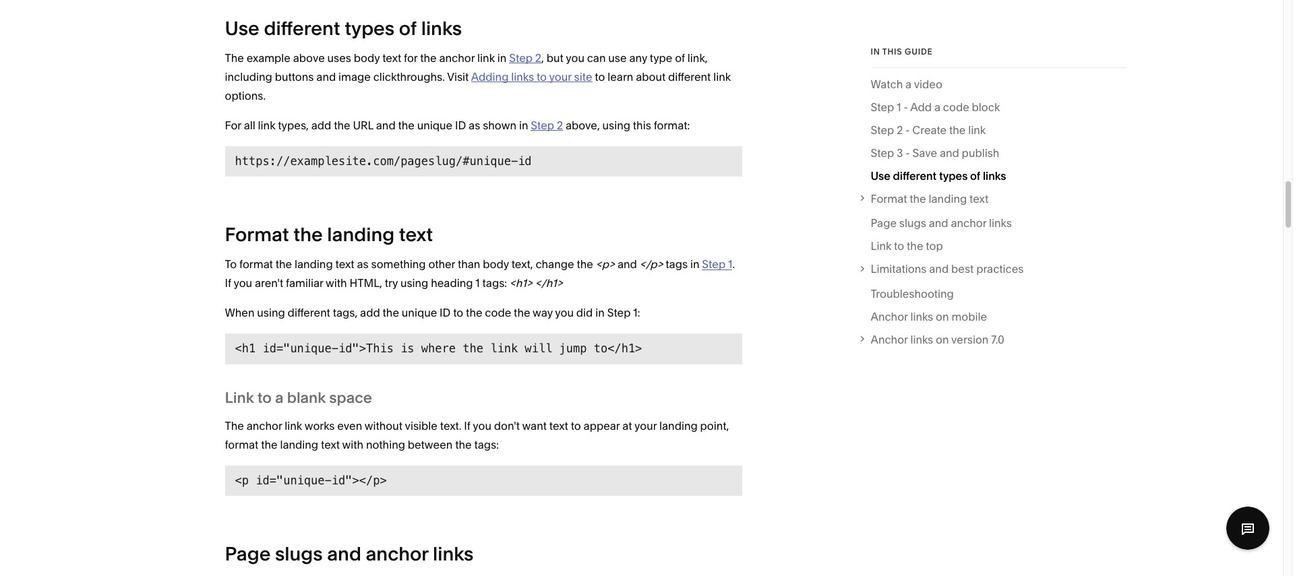 Task type: locate. For each thing, give the bounding box(es) containing it.
options.
[[225, 89, 266, 102]]

-
[[904, 100, 908, 114], [906, 123, 910, 137], [906, 146, 910, 160]]

0 horizontal spatial slugs
[[275, 543, 323, 566]]

practices
[[977, 263, 1024, 276]]

- right 3
[[906, 146, 910, 160]]

0 horizontal spatial link
[[225, 389, 254, 407]]

guide
[[905, 47, 933, 57]]

2 on from the top
[[936, 333, 949, 347]]

2 vertical spatial of
[[970, 169, 981, 183]]

and
[[316, 70, 336, 83], [376, 119, 396, 132], [940, 146, 959, 160], [929, 217, 949, 230], [618, 258, 637, 271], [929, 263, 949, 276], [327, 543, 361, 566]]

1 horizontal spatial this
[[883, 47, 903, 57]]

1 horizontal spatial page slugs and anchor links
[[871, 217, 1012, 230]]

- left add
[[904, 100, 908, 114]]

format the landing text link
[[871, 189, 1126, 208]]

buttons
[[275, 70, 314, 83]]

link to the top link
[[871, 237, 943, 260]]

<h1>
[[510, 277, 533, 290]]

1 vertical spatial format
[[225, 223, 289, 246]]

1 right tags
[[728, 258, 733, 271]]

learn
[[608, 70, 633, 83]]

add right tags,
[[360, 306, 380, 320]]

0 vertical spatial of
[[399, 17, 417, 40]]

the left top
[[907, 240, 923, 253]]

1 horizontal spatial use different types of links
[[871, 169, 1006, 183]]

id="unique- for id"></p>
[[256, 474, 332, 487]]

0 horizontal spatial page
[[225, 543, 271, 566]]

even
[[337, 419, 362, 433]]

the up <p
[[225, 419, 244, 433]]

format the landing text up familiar
[[225, 223, 433, 246]]

1 vertical spatial format
[[225, 438, 258, 452]]

different down link, at the top
[[668, 70, 711, 83]]

code left the block
[[943, 100, 970, 114]]

unique down visit
[[417, 119, 453, 132]]

0 vertical spatial tags:
[[483, 277, 507, 290]]

0 vertical spatial id
[[455, 119, 466, 132]]

format up <p
[[225, 438, 258, 452]]

link to a blank space
[[225, 389, 372, 407]]

1 vertical spatial on
[[936, 333, 949, 347]]

1 horizontal spatial page
[[871, 217, 897, 230]]

don't
[[494, 419, 520, 433]]

this right in
[[883, 47, 903, 57]]

, but you can use any type of link, including buttons and image clickthroughs. visit
[[225, 51, 708, 83]]

of up for
[[399, 17, 417, 40]]

to inside to learn about different link options.
[[595, 70, 605, 83]]

use different types of links up uses
[[225, 17, 462, 40]]

1 left add
[[897, 100, 901, 114]]

link for link to a blank space
[[225, 389, 254, 407]]

anchor links on mobile link
[[871, 307, 987, 330]]

link
[[871, 240, 892, 253], [225, 389, 254, 407]]

using down aren't
[[257, 306, 285, 320]]

you left don't
[[473, 419, 492, 433]]

0 vertical spatial format the landing text
[[871, 192, 989, 206]]

0 vertical spatial link
[[871, 240, 892, 253]]

the right where
[[463, 342, 483, 356]]

1 horizontal spatial 1
[[728, 258, 733, 271]]

your right at on the bottom left of page
[[635, 419, 657, 433]]

<h1
[[235, 342, 256, 356]]

0 vertical spatial use different types of links
[[225, 17, 462, 40]]

1 vertical spatial id="unique-
[[256, 474, 332, 487]]

0 horizontal spatial a
[[275, 389, 284, 407]]

the up including
[[225, 51, 244, 65]]

1 horizontal spatial code
[[943, 100, 970, 114]]

id="unique- right <p
[[256, 474, 332, 487]]

if
[[225, 277, 231, 290], [464, 419, 471, 433]]

1 horizontal spatial link
[[871, 240, 892, 253]]

as up html,
[[357, 258, 369, 271]]

text.
[[440, 419, 462, 433]]

to left appear
[[571, 419, 581, 433]]

nothing
[[366, 438, 405, 452]]

the
[[420, 51, 437, 65], [334, 119, 350, 132], [398, 119, 415, 132], [949, 123, 966, 137], [910, 192, 926, 206], [294, 223, 323, 246], [907, 240, 923, 253], [276, 258, 292, 271], [577, 258, 593, 271], [383, 306, 399, 320], [466, 306, 483, 320], [514, 306, 530, 320], [463, 342, 483, 356], [261, 438, 278, 452], [455, 438, 472, 452]]

tags: inside the anchor link works even without visible text. if you don't want text to appear at your landing point, format the landing text with nothing between the tags:
[[474, 438, 499, 452]]

step inside step 2 - create the link link
[[871, 123, 894, 137]]

your down but
[[549, 70, 572, 83]]

0 horizontal spatial types
[[345, 17, 395, 40]]

1 vertical spatial if
[[464, 419, 471, 433]]

using right the above,
[[603, 119, 631, 132]]

1 vertical spatial of
[[675, 51, 685, 65]]

can
[[587, 51, 606, 65]]

0 horizontal spatial id
[[440, 306, 451, 320]]

2 vertical spatial a
[[275, 389, 284, 407]]

format the landing text down use different types of links link
[[871, 192, 989, 206]]

the right create
[[949, 123, 966, 137]]

text right the 'want' on the bottom left
[[549, 419, 568, 433]]

text down works at the left bottom of the page
[[321, 438, 340, 452]]

on down anchor links on mobile link
[[936, 333, 949, 347]]

you
[[566, 51, 585, 65], [234, 277, 252, 290], [555, 306, 574, 320], [473, 419, 492, 433]]

video
[[914, 78, 943, 91]]

link
[[477, 51, 495, 65], [714, 70, 731, 83], [258, 119, 275, 132], [969, 123, 986, 137], [490, 342, 518, 356], [285, 419, 302, 433]]

0 vertical spatial page slugs and anchor links
[[871, 217, 1012, 230]]

1 vertical spatial page
[[225, 543, 271, 566]]

html,
[[350, 277, 382, 290]]

- for add
[[904, 100, 908, 114]]

use different types of links down step 3 - save and publish link
[[871, 169, 1006, 183]]

0 vertical spatial if
[[225, 277, 231, 290]]

2 vertical spatial 1
[[476, 277, 480, 290]]

to up limitations at the right
[[894, 240, 904, 253]]

use
[[608, 51, 627, 65]]

format the landing text inside dropdown button
[[871, 192, 989, 206]]

anchor
[[871, 310, 908, 324], [871, 333, 908, 347]]

1 vertical spatial 1
[[728, 258, 733, 271]]

different down familiar
[[288, 306, 330, 320]]

slugs inside page slugs and anchor links link
[[899, 217, 926, 230]]

0 horizontal spatial page slugs and anchor links
[[225, 543, 474, 566]]

1 on from the top
[[936, 310, 949, 324]]

use
[[225, 17, 260, 40], [871, 169, 891, 183]]

page slugs and anchor links
[[871, 217, 1012, 230], [225, 543, 474, 566]]

1 vertical spatial step 2 link
[[531, 119, 563, 132]]

2 horizontal spatial 2
[[897, 123, 903, 137]]

a left video on the top of the page
[[906, 78, 912, 91]]

1 horizontal spatial types
[[939, 169, 968, 183]]

tags: down don't
[[474, 438, 499, 452]]

anchor links on version 7.0 link
[[871, 330, 1126, 349]]

tags: down the to format the landing text as something other than body text, change the <p> and </p> tags in step 1
[[483, 277, 507, 290]]

body
[[354, 51, 380, 65], [483, 258, 509, 271]]

landing down works at the left bottom of the page
[[280, 438, 318, 452]]

slugs
[[899, 217, 926, 230], [275, 543, 323, 566]]

1 vertical spatial using
[[400, 277, 428, 290]]

the left url
[[334, 119, 350, 132]]

0 horizontal spatial your
[[549, 70, 572, 83]]

1 vertical spatial tags:
[[474, 438, 499, 452]]

to down ,
[[537, 70, 547, 83]]

types
[[345, 17, 395, 40], [939, 169, 968, 183]]

2 vertical spatial -
[[906, 146, 910, 160]]

block
[[972, 100, 1000, 114]]

link,
[[688, 51, 708, 65]]

1 horizontal spatial add
[[360, 306, 380, 320]]

1 horizontal spatial format
[[871, 192, 907, 206]]

0 vertical spatial format
[[871, 192, 907, 206]]

unique up is
[[402, 306, 437, 320]]

step inside "step 1 - add a code block" link
[[871, 100, 894, 114]]

id="unique- up link to a blank space at the bottom of page
[[263, 342, 339, 356]]

0 horizontal spatial body
[[354, 51, 380, 65]]

2 horizontal spatial a
[[935, 100, 941, 114]]

format up aren't
[[239, 258, 273, 271]]

including
[[225, 70, 272, 83]]

other
[[428, 258, 455, 271]]

if right text.
[[464, 419, 471, 433]]

landing inside dropdown button
[[929, 192, 967, 206]]

1 vertical spatial use
[[871, 169, 891, 183]]

0 vertical spatial this
[[883, 47, 903, 57]]

- left create
[[906, 123, 910, 137]]

adding links to your site
[[471, 70, 592, 83]]

on up anchor links on version 7.0
[[936, 310, 949, 324]]

if down to
[[225, 277, 231, 290]]

1 vertical spatial the
[[225, 419, 244, 433]]

you down to
[[234, 277, 252, 290]]

anchor inside dropdown button
[[871, 333, 908, 347]]

code down <h1>
[[485, 306, 511, 320]]

when using different tags, add the unique id to the code the way you did in step 1:
[[225, 306, 640, 320]]

you right but
[[566, 51, 585, 65]]

types up the example above uses body text for the anchor link in step 2
[[345, 17, 395, 40]]

familiar
[[286, 277, 323, 290]]

to right site
[[595, 70, 605, 83]]

1 vertical spatial add
[[360, 306, 380, 320]]

want
[[522, 419, 547, 433]]

1 horizontal spatial 2
[[557, 119, 563, 132]]

of down publish at the top right
[[970, 169, 981, 183]]

link to the top
[[871, 240, 943, 253]]

any
[[629, 51, 647, 65]]

1 horizontal spatial use
[[871, 169, 891, 183]]

about
[[636, 70, 666, 83]]

as left shown
[[469, 119, 480, 132]]

the down use different types of links link
[[910, 192, 926, 206]]

of
[[399, 17, 417, 40], [675, 51, 685, 65], [970, 169, 981, 183]]

text left for
[[382, 51, 401, 65]]

anchor down troubleshooting "link"
[[871, 310, 908, 324]]

this
[[883, 47, 903, 57], [633, 119, 651, 132]]

different inside use different types of links link
[[893, 169, 937, 183]]

0 horizontal spatial code
[[485, 306, 511, 320]]

use down step 3 - save and publish link
[[871, 169, 891, 183]]

links inside dropdown button
[[911, 333, 933, 347]]

add for tags,
[[360, 306, 380, 320]]

0 vertical spatial code
[[943, 100, 970, 114]]

1 vertical spatial link
[[225, 389, 254, 407]]

text down use different types of links link
[[970, 192, 989, 206]]

2 up 3
[[897, 123, 903, 137]]

1 vertical spatial unique
[[402, 306, 437, 320]]

id down heading
[[440, 306, 451, 320]]

of inside , but you can use any type of link, including buttons and image clickthroughs. visit
[[675, 51, 685, 65]]

0 vertical spatial use
[[225, 17, 260, 40]]

using right try
[[400, 277, 428, 290]]

to inside the anchor link works even without visible text. if you don't want text to appear at your landing point, format the landing text with nothing between the tags:
[[571, 419, 581, 433]]

the up <p id="unique-id"></p>
[[261, 438, 278, 452]]

in up adding
[[498, 51, 507, 65]]

format down 3
[[871, 192, 907, 206]]

id
[[518, 154, 532, 168]]

https://examplesite.com/pageslug/#unique-
[[235, 154, 518, 168]]

0 vertical spatial a
[[906, 78, 912, 91]]

1 vertical spatial slugs
[[275, 543, 323, 566]]

1 anchor from the top
[[871, 310, 908, 324]]

to left "blank"
[[257, 389, 272, 407]]

format up to
[[225, 223, 289, 246]]

0 horizontal spatial as
[[357, 258, 369, 271]]

1 horizontal spatial your
[[635, 419, 657, 433]]

0 vertical spatial id="unique-
[[263, 342, 339, 356]]

a right add
[[935, 100, 941, 114]]

step
[[509, 51, 533, 65], [871, 100, 894, 114], [531, 119, 554, 132], [871, 123, 894, 137], [871, 146, 894, 160], [702, 258, 726, 271], [607, 306, 631, 320]]

2 left the above,
[[557, 119, 563, 132]]

to learn about different link options.
[[225, 70, 731, 102]]

blank
[[287, 389, 326, 407]]

0 vertical spatial -
[[904, 100, 908, 114]]

- for create
[[906, 123, 910, 137]]

using inside . if you aren't familiar with html, try using heading 1 tags:
[[400, 277, 428, 290]]

2 anchor from the top
[[871, 333, 908, 347]]

link down <h1
[[225, 389, 254, 407]]

1 vertical spatial your
[[635, 419, 657, 433]]

1 vertical spatial id
[[440, 306, 451, 320]]

body up image
[[354, 51, 380, 65]]

step 2 link for the example above uses body text for the anchor link in
[[509, 51, 541, 65]]

body left text,
[[483, 258, 509, 271]]

with left html,
[[326, 277, 347, 290]]

different down the save
[[893, 169, 937, 183]]

0 vertical spatial as
[[469, 119, 480, 132]]

id left shown
[[455, 119, 466, 132]]

1 the from the top
[[225, 51, 244, 65]]

0 horizontal spatial format
[[225, 223, 289, 246]]

a inside "step 1 - add a code block" link
[[935, 100, 941, 114]]

the inside the anchor link works even without visible text. if you don't want text to appear at your landing point, format the landing text with nothing between the tags:
[[225, 419, 244, 433]]

your inside the anchor link works even without visible text. if you don't want text to appear at your landing point, format the landing text with nothing between the tags:
[[635, 419, 657, 433]]

format
[[871, 192, 907, 206], [225, 223, 289, 246]]

0 vertical spatial with
[[326, 277, 347, 290]]

0 vertical spatial your
[[549, 70, 572, 83]]

2 vertical spatial using
[[257, 306, 285, 320]]

page
[[871, 217, 897, 230], [225, 543, 271, 566]]

id="unique- for id">this
[[263, 342, 339, 356]]

1 horizontal spatial of
[[675, 51, 685, 65]]

a inside watch a video link
[[906, 78, 912, 91]]

on for mobile
[[936, 310, 949, 324]]

in
[[498, 51, 507, 65], [519, 119, 528, 132], [690, 258, 700, 271], [596, 306, 605, 320]]

1 vertical spatial use different types of links
[[871, 169, 1006, 183]]

id="unique-
[[263, 342, 339, 356], [256, 474, 332, 487]]

use up example
[[225, 17, 260, 40]]

anchor down anchor links on mobile link
[[871, 333, 908, 347]]

1
[[897, 100, 901, 114], [728, 258, 733, 271], [476, 277, 480, 290]]

0 vertical spatial add
[[311, 119, 331, 132]]

0 horizontal spatial 1
[[476, 277, 480, 290]]

text
[[382, 51, 401, 65], [970, 192, 989, 206], [399, 223, 433, 246], [336, 258, 354, 271], [549, 419, 568, 433], [321, 438, 340, 452]]

0 vertical spatial on
[[936, 310, 949, 324]]

link up limitations at the right
[[871, 240, 892, 253]]

the up https://examplesite.com/pageslug/#unique-id on the left
[[398, 119, 415, 132]]

https://examplesite.com/pageslug/#unique-id
[[235, 154, 532, 168]]

to
[[537, 70, 547, 83], [595, 70, 605, 83], [894, 240, 904, 253], [453, 306, 463, 320], [257, 389, 272, 407], [571, 419, 581, 433]]

this left the format:
[[633, 119, 651, 132]]

1 horizontal spatial if
[[464, 419, 471, 433]]

2 left but
[[535, 51, 541, 65]]

of left link, at the top
[[675, 51, 685, 65]]

a left "blank"
[[275, 389, 284, 407]]

1 vertical spatial -
[[906, 123, 910, 137]]

1 vertical spatial format the landing text
[[225, 223, 433, 246]]

0 vertical spatial step 2 link
[[509, 51, 541, 65]]

step 2 link up the adding links to your site
[[509, 51, 541, 65]]

different inside to learn about different link options.
[[668, 70, 711, 83]]

2 the from the top
[[225, 419, 244, 433]]

and inside , but you can use any type of link, including buttons and image clickthroughs. visit
[[316, 70, 336, 83]]

id">this
[[339, 342, 394, 356]]

on inside dropdown button
[[936, 333, 949, 347]]

0 horizontal spatial if
[[225, 277, 231, 290]]

different up above
[[264, 17, 340, 40]]

add right "types,"
[[311, 119, 331, 132]]

and inside "link"
[[929, 263, 949, 276]]

0 vertical spatial slugs
[[899, 217, 926, 230]]

1 vertical spatial a
[[935, 100, 941, 114]]

text inside the format the landing text link
[[970, 192, 989, 206]]

code
[[943, 100, 970, 114], [485, 306, 511, 320]]

1 horizontal spatial using
[[400, 277, 428, 290]]

1 horizontal spatial slugs
[[899, 217, 926, 230]]

watch a video link
[[871, 75, 943, 98]]



Task type: describe. For each thing, give the bounding box(es) containing it.
2 horizontal spatial using
[[603, 119, 631, 132]]

the inside the format the landing text link
[[910, 192, 926, 206]]

link inside to learn about different link options.
[[714, 70, 731, 83]]

3
[[897, 146, 903, 160]]

.
[[733, 258, 735, 271]]

troubleshooting
[[871, 287, 954, 301]]

format:
[[654, 119, 690, 132]]

tags: inside . if you aren't familiar with html, try using heading 1 tags:
[[483, 277, 507, 290]]

0 horizontal spatial use
[[225, 17, 260, 40]]

</h1>
[[535, 277, 563, 290]]

the down heading
[[466, 306, 483, 320]]

the inside step 2 - create the link link
[[949, 123, 966, 137]]

example
[[247, 51, 291, 65]]

<p id="unique-id"></p>
[[235, 474, 387, 487]]

0 vertical spatial unique
[[417, 119, 453, 132]]

the left way
[[514, 306, 530, 320]]

tags
[[666, 258, 688, 271]]

works
[[305, 419, 335, 433]]

<p>
[[596, 258, 615, 271]]

add for types,
[[311, 119, 331, 132]]

try
[[385, 277, 398, 290]]

when
[[225, 306, 255, 320]]

1 vertical spatial types
[[939, 169, 968, 183]]

0 horizontal spatial of
[[399, 17, 417, 40]]

troubleshooting link
[[871, 285, 954, 307]]

publish
[[962, 146, 1000, 160]]

but
[[547, 51, 564, 65]]

0 vertical spatial body
[[354, 51, 380, 65]]

you inside . if you aren't familiar with html, try using heading 1 tags:
[[234, 277, 252, 290]]

1 vertical spatial code
[[485, 306, 511, 320]]

1 vertical spatial page slugs and anchor links
[[225, 543, 474, 566]]

to</h1>
[[594, 342, 642, 356]]

add
[[911, 100, 932, 114]]

landing up something
[[327, 223, 395, 246]]

<p
[[235, 474, 249, 487]]

point,
[[700, 419, 729, 433]]

the for the example above uses body text for the anchor link in step 2
[[225, 51, 244, 65]]

1 horizontal spatial id
[[455, 119, 466, 132]]

if inside the anchor link works even without visible text. if you don't want text to appear at your landing point, format the landing text with nothing between the tags:
[[464, 419, 471, 433]]

is
[[401, 342, 414, 356]]

0 horizontal spatial 2
[[535, 51, 541, 65]]

watch a video
[[871, 78, 943, 91]]

in right tags
[[690, 258, 700, 271]]

<h1 id="unique-id">this is where the link will jump to</h1>
[[235, 342, 642, 356]]

<h1> </h1>
[[510, 277, 563, 290]]

appear
[[584, 419, 620, 433]]

uses
[[327, 51, 351, 65]]

the up familiar
[[294, 223, 323, 246]]

site
[[574, 70, 592, 83]]

1 inside . if you aren't familiar with html, try using heading 1 tags:
[[476, 277, 480, 290]]

create
[[913, 123, 947, 137]]

step 2 - create the link
[[871, 123, 986, 137]]

above,
[[566, 119, 600, 132]]

use different types of links link
[[871, 167, 1006, 189]]

between
[[408, 438, 453, 452]]

</p>
[[640, 258, 663, 271]]

best
[[952, 263, 974, 276]]

than
[[458, 258, 480, 271]]

the up aren't
[[276, 258, 292, 271]]

above
[[293, 51, 325, 65]]

step 2 - create the link link
[[871, 121, 986, 144]]

7.0
[[991, 333, 1005, 347]]

with inside . if you aren't familiar with html, try using heading 1 tags:
[[326, 277, 347, 290]]

,
[[541, 51, 544, 65]]

image
[[339, 70, 371, 83]]

1 horizontal spatial body
[[483, 258, 509, 271]]

the left <p>
[[577, 258, 593, 271]]

link inside the anchor link works even without visible text. if you don't want text to appear at your landing point, format the landing text with nothing between the tags:
[[285, 419, 302, 433]]

. if you aren't familiar with html, try using heading 1 tags:
[[225, 258, 735, 290]]

- for save
[[906, 146, 910, 160]]

where
[[421, 342, 456, 356]]

0 horizontal spatial this
[[633, 119, 651, 132]]

type
[[650, 51, 673, 65]]

in right did
[[596, 306, 605, 320]]

0 vertical spatial types
[[345, 17, 395, 40]]

way
[[533, 306, 553, 320]]

you inside the anchor link works even without visible text. if you don't want text to appear at your landing point, format the landing text with nothing between the tags:
[[473, 419, 492, 433]]

0 horizontal spatial using
[[257, 306, 285, 320]]

step inside step 3 - save and publish link
[[871, 146, 894, 160]]

adding
[[471, 70, 509, 83]]

1 vertical spatial as
[[357, 258, 369, 271]]

anchor links on version 7.0
[[871, 333, 1005, 347]]

in this guide
[[871, 47, 933, 57]]

text,
[[512, 258, 533, 271]]

if inside . if you aren't familiar with html, try using heading 1 tags:
[[225, 277, 231, 290]]

visible
[[405, 419, 438, 433]]

step 3 - save and publish link
[[871, 144, 1000, 167]]

limitations and best practices button
[[857, 260, 1126, 279]]

without
[[365, 419, 403, 433]]

2 horizontal spatial of
[[970, 169, 981, 183]]

0 vertical spatial format
[[239, 258, 273, 271]]

for
[[404, 51, 418, 65]]

the for the anchor link works even without visible text. if you don't want text to appear at your landing point, format the landing text with nothing between the tags:
[[225, 419, 244, 433]]

for
[[225, 119, 241, 132]]

something
[[371, 258, 426, 271]]

limitations and best practices link
[[871, 260, 1126, 279]]

anchor links on mobile
[[871, 310, 987, 324]]

anchor links on version 7.0 button
[[857, 330, 1126, 349]]

step 3 - save and publish
[[871, 146, 1000, 160]]

anchor for anchor links on version 7.0
[[871, 333, 908, 347]]

jump
[[559, 342, 587, 356]]

you inside , but you can use any type of link, including buttons and image clickthroughs. visit
[[566, 51, 585, 65]]

0 vertical spatial 1
[[897, 100, 901, 114]]

format inside the anchor link works even without visible text. if you don't want text to appear at your landing point, format the landing text with nothing between the tags:
[[225, 438, 258, 452]]

mobile
[[952, 310, 987, 324]]

0 horizontal spatial format the landing text
[[225, 223, 433, 246]]

url
[[353, 119, 374, 132]]

the down try
[[383, 306, 399, 320]]

step 2 link for for all link types, add the url and the unique id as shown in
[[531, 119, 563, 132]]

the inside link to the top link
[[907, 240, 923, 253]]

the right for
[[420, 51, 437, 65]]

0 vertical spatial page
[[871, 217, 897, 230]]

version
[[952, 333, 989, 347]]

step 1 - add a code block
[[871, 100, 1000, 114]]

id"></p>
[[332, 474, 387, 487]]

0 horizontal spatial use different types of links
[[225, 17, 462, 40]]

the down text.
[[455, 438, 472, 452]]

step 1 link
[[702, 258, 733, 271]]

all
[[244, 119, 255, 132]]

space
[[329, 389, 372, 407]]

clickthroughs.
[[373, 70, 445, 83]]

in right shown
[[519, 119, 528, 132]]

did
[[576, 306, 593, 320]]

format inside dropdown button
[[871, 192, 907, 206]]

text up html,
[[336, 258, 354, 271]]

in
[[871, 47, 880, 57]]

text up something
[[399, 223, 433, 246]]

adding links to your site link
[[471, 70, 592, 83]]

the anchor link works even without visible text. if you don't want text to appear at your landing point, format the landing text with nothing between the tags:
[[225, 419, 729, 452]]

limitations and best practices
[[871, 263, 1024, 276]]

to format the landing text as something other than body text, change the <p> and </p> tags in step 1
[[225, 258, 733, 271]]

with inside the anchor link works even without visible text. if you don't want text to appear at your landing point, format the landing text with nothing between the tags:
[[342, 438, 364, 452]]

tags,
[[333, 306, 358, 320]]

anchor inside the anchor link works even without visible text. if you don't want text to appear at your landing point, format the landing text with nothing between the tags:
[[247, 419, 282, 433]]

landing up familiar
[[295, 258, 333, 271]]

1 horizontal spatial as
[[469, 119, 480, 132]]

watch
[[871, 78, 903, 91]]

for all link types, add the url and the unique id as shown in step 2 above, using this format:
[[225, 119, 690, 132]]

link for link to the top
[[871, 240, 892, 253]]

format the landing text button
[[857, 189, 1126, 208]]

top
[[926, 240, 943, 253]]

anchor for anchor links on mobile
[[871, 310, 908, 324]]

landing left point,
[[660, 419, 698, 433]]

will
[[525, 342, 552, 356]]

to down heading
[[453, 306, 463, 320]]

you left did
[[555, 306, 574, 320]]

on for version
[[936, 333, 949, 347]]



Task type: vqa. For each thing, say whether or not it's contained in the screenshot.
<p
yes



